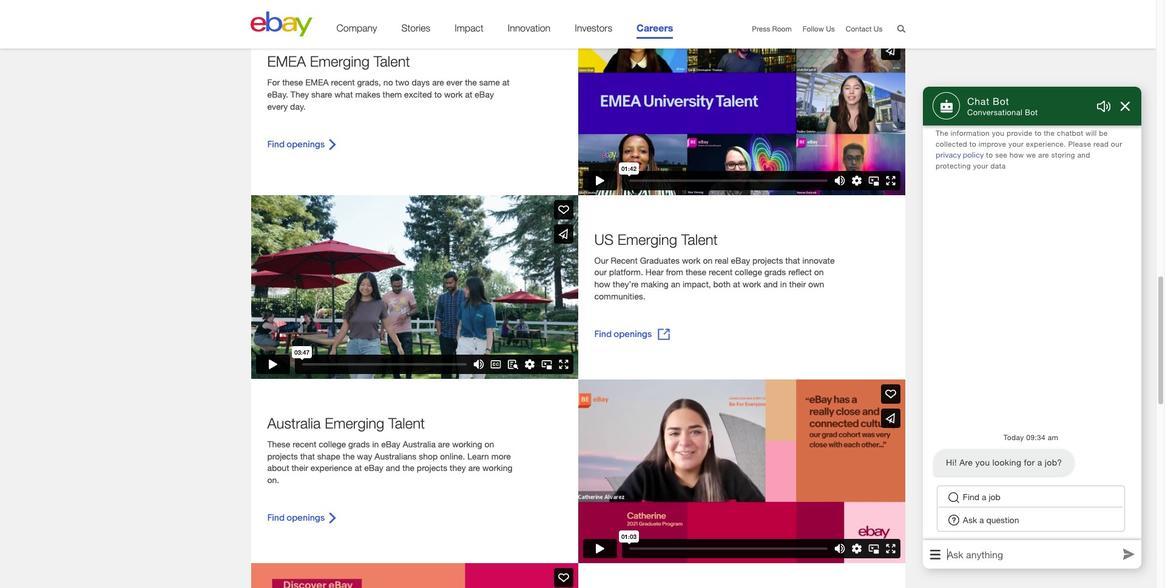 Task type: vqa. For each thing, say whether or not it's contained in the screenshot.
Hi! Are you looking for a job?
yes



Task type: describe. For each thing, give the bounding box(es) containing it.
emea emerging talent
[[267, 53, 410, 70]]

makes
[[355, 89, 380, 100]]

way
[[357, 451, 372, 462]]

their inside these recent college grads in ebay australia are working on projects that shape the way australians shop online. learn more about their experience at ebay and the projects they are working on.
[[292, 463, 308, 474]]

us emerging
[[595, 231, 678, 248]]

quick links list
[[741, 24, 883, 34]]

how inside our recent graduates work on real ebay projects that innovate our platform. hear from these recent college grads reflect on how they're making an impact, both at work and in their own communities.
[[595, 279, 611, 290]]

hi! are you looking for a job?
[[947, 458, 1063, 468]]

share
[[312, 89, 332, 100]]

recent inside our recent graduates work on real ebay projects that innovate our platform. hear from these recent college grads reflect on how they're making an impact, both at work and in their own communities.
[[709, 267, 733, 278]]

looking
[[993, 458, 1022, 468]]

ebay up australians
[[381, 440, 401, 450]]

two
[[396, 77, 410, 88]]

for
[[267, 77, 280, 88]]

excited
[[404, 89, 432, 100]]

at inside these recent college grads in ebay australia are working on projects that shape the way australians shop online. learn more about their experience at ebay and the projects they are working on.
[[355, 463, 362, 474]]

australia emerging talent
[[267, 415, 425, 432]]

chat bot conversational bot
[[968, 95, 1038, 117]]

you for looking
[[976, 458, 990, 468]]

openings for us emerging
[[614, 329, 652, 339]]

their inside our recent graduates work on real ebay projects that innovate our platform. hear from these recent college grads reflect on how they're making an impact, both at work and in their own communities.
[[790, 279, 806, 290]]

protecting
[[936, 162, 971, 171]]

emerging
[[310, 53, 370, 70]]

ask
[[963, 515, 978, 526]]

work inside for these emea recent grads, no two days are ever the same at ebay. they share what makes them excited to work at ebay every day.
[[444, 89, 463, 100]]

press room link
[[752, 24, 792, 33]]

a for job
[[982, 493, 987, 503]]

we
[[1027, 151, 1037, 160]]

college inside our recent graduates work on real ebay projects that innovate our platform. hear from these recent college grads reflect on how they're making an impact, both at work and in their own communities.
[[735, 267, 763, 278]]

a inside list item
[[1038, 458, 1043, 468]]

ebay.
[[267, 89, 288, 100]]

these inside for these emea recent grads, no two days are ever the same at ebay. they share what makes them excited to work at ebay every day.
[[282, 77, 303, 88]]

1 vertical spatial projects
[[267, 451, 298, 462]]

recent inside these recent college grads in ebay australia are working on projects that shape the way australians shop online. learn more about their experience at ebay and the projects they are working on.
[[293, 440, 317, 450]]

ebay down way
[[364, 463, 384, 474]]

are inside for these emea recent grads, no two days are ever the same at ebay. they share what makes them excited to work at ebay every day.
[[432, 77, 444, 88]]

privacy
[[936, 151, 962, 160]]

in inside these recent college grads in ebay australia are working on projects that shape the way australians shop online. learn more about their experience at ebay and the projects they are working on.
[[372, 440, 379, 450]]

press
[[752, 24, 771, 33]]

data
[[991, 162, 1006, 171]]

0 vertical spatial talent
[[374, 53, 410, 70]]

for these emea recent grads, no two days are ever the same at ebay. they share what makes them excited to work at ebay every day.
[[267, 77, 510, 111]]

to up the experience.
[[1035, 129, 1042, 138]]

contact
[[846, 24, 872, 33]]

2 horizontal spatial on
[[815, 267, 824, 278]]

1 horizontal spatial bot
[[1025, 107, 1038, 117]]

experience
[[311, 463, 352, 474]]

0 vertical spatial emea
[[267, 53, 306, 70]]

talent for australia emerging talent
[[389, 415, 425, 432]]

stories link
[[402, 22, 431, 39]]

innovation link
[[508, 22, 551, 39]]

09:34
[[1027, 433, 1046, 442]]

find openings link for emea
[[267, 138, 336, 151]]

openings for australia emerging
[[287, 513, 325, 523]]

in inside our recent graduates work on real ebay projects that innovate our platform. hear from these recent college grads reflect on how they're making an impact, both at work and in their own communities.
[[781, 279, 787, 290]]

to up policy
[[970, 140, 977, 149]]

Ask anything text field
[[945, 546, 1121, 564]]

contact us
[[846, 24, 883, 33]]

will
[[1086, 129, 1097, 138]]

improve
[[979, 140, 1007, 149]]

our inside our recent graduates work on real ebay projects that innovate our platform. hear from these recent college grads reflect on how they're making an impact, both at work and in their own communities.
[[595, 267, 607, 278]]

more
[[492, 451, 511, 462]]

today 09:34 am
[[1004, 433, 1059, 442]]

shop
[[419, 451, 438, 462]]

chat
[[968, 95, 990, 107]]

from
[[666, 267, 684, 278]]

our
[[595, 255, 609, 266]]

investors
[[575, 22, 613, 33]]

us emerging talent
[[595, 231, 718, 248]]

innovate
[[803, 255, 835, 266]]

the down australians
[[403, 463, 415, 474]]

you for provide
[[993, 129, 1005, 138]]

how inside to see how we are storing and protecting your data
[[1010, 151, 1025, 160]]

what
[[335, 89, 353, 100]]

and inside these recent college grads in ebay australia are working on projects that shape the way australians shop online. learn more about their experience at ebay and the projects they are working on.
[[386, 463, 400, 474]]

the information you provide to the chatbot will be collected to improve your experience. please read our privacy policy
[[936, 129, 1123, 160]]

the inside for these emea recent grads, no two days are ever the same at ebay. they share what makes them excited to work at ebay every day.
[[465, 77, 477, 88]]

the left way
[[343, 451, 355, 462]]

graduates
[[640, 255, 680, 266]]

collected
[[936, 140, 968, 149]]

hi! are you looking for a job? list item
[[923, 433, 1140, 478]]

the inside the information you provide to the chatbot will be collected to improve your experience. please read our privacy policy
[[1044, 129, 1055, 138]]

emea inside for these emea recent grads, no two days are ever the same at ebay. they share what makes them excited to work at ebay every day.
[[306, 77, 329, 88]]

a for question
[[980, 515, 985, 526]]

ask a question button
[[939, 511, 1124, 531]]

chatbot
[[1058, 129, 1084, 138]]

for
[[1025, 458, 1035, 468]]

find openings for australia emerging
[[267, 513, 329, 523]]

conversational bot definition
[[968, 107, 1038, 117]]

find openings link for us emerging
[[595, 328, 670, 341]]

find openings link for australia emerging
[[267, 512, 336, 525]]

an
[[671, 279, 681, 290]]

same
[[480, 77, 500, 88]]

the
[[936, 129, 949, 138]]

to see how we are storing and protecting your data
[[936, 151, 1091, 171]]

today
[[1004, 433, 1025, 442]]

information
[[951, 129, 990, 138]]

college inside these recent college grads in ebay australia are working on projects that shape the way australians shop online. learn more about their experience at ebay and the projects they are working on.
[[319, 440, 346, 450]]

see
[[996, 151, 1008, 160]]

they
[[450, 463, 466, 474]]

1 horizontal spatial work
[[682, 255, 701, 266]]

australians
[[375, 451, 417, 462]]

find openings for us emerging
[[595, 329, 658, 339]]

no
[[384, 77, 393, 88]]

follow us link
[[803, 24, 835, 33]]

they
[[291, 89, 309, 100]]

shape
[[317, 451, 341, 462]]

contact us link
[[846, 24, 883, 33]]

grads inside these recent college grads in ebay australia are working on projects that shape the way australians shop online. learn more about their experience at ebay and the projects they are working on.
[[349, 440, 370, 450]]

1 horizontal spatial on
[[703, 255, 713, 266]]

company link
[[337, 22, 377, 39]]

impact
[[455, 22, 484, 33]]



Task type: locate. For each thing, give the bounding box(es) containing it.
and inside to see how we are storing and protecting your data
[[1078, 151, 1091, 160]]

find openings link down day.
[[267, 138, 336, 151]]

are up online.
[[438, 440, 450, 450]]

1 horizontal spatial grads
[[765, 267, 786, 278]]

0 vertical spatial bot
[[993, 95, 1010, 107]]

their
[[790, 279, 806, 290], [292, 463, 308, 474]]

platform.
[[609, 267, 644, 278]]

0 horizontal spatial your
[[974, 162, 989, 171]]

0 vertical spatial find openings link
[[267, 138, 336, 151]]

recent inside for these emea recent grads, no two days are ever the same at ebay. they share what makes them excited to work at ebay every day.
[[331, 77, 355, 88]]

openings for emea
[[287, 139, 325, 149]]

1 vertical spatial list item
[[251, 564, 906, 589]]

1 vertical spatial our
[[595, 267, 607, 278]]

our recent graduates work on real ebay projects that innovate our platform. hear from these recent college grads reflect on how they're making an impact, both at work and in their own communities.
[[595, 255, 835, 301]]

1 vertical spatial on
[[815, 267, 824, 278]]

0 vertical spatial list item
[[251, 0, 906, 12]]

on.
[[267, 475, 279, 486]]

the up the experience.
[[1044, 129, 1055, 138]]

us for follow us
[[826, 24, 835, 33]]

that inside these recent college grads in ebay australia are working on projects that shape the way australians shop online. learn more about their experience at ebay and the projects they are working on.
[[300, 451, 315, 462]]

us right contact
[[874, 24, 883, 33]]

impact link
[[455, 22, 484, 39]]

list item
[[251, 0, 906, 12], [251, 564, 906, 589]]

you up improve
[[993, 129, 1005, 138]]

find openings inside australia emerging talent list item
[[267, 513, 329, 523]]

day.
[[290, 101, 306, 111]]

working down more
[[483, 463, 513, 474]]

you
[[993, 129, 1005, 138], [976, 458, 990, 468]]

chat bot dialog
[[922, 87, 1142, 570]]

impact,
[[683, 279, 711, 290]]

1 horizontal spatial how
[[1010, 151, 1025, 160]]

2 vertical spatial work
[[743, 279, 762, 290]]

a
[[1038, 458, 1043, 468], [982, 493, 987, 503], [980, 515, 985, 526]]

at inside our recent graduates work on real ebay projects that innovate our platform. hear from these recent college grads reflect on how they're making an impact, both at work and in their own communities.
[[733, 279, 741, 290]]

ebay inside for these emea recent grads, no two days are ever the same at ebay. they share what makes them excited to work at ebay every day.
[[475, 89, 494, 100]]

2 vertical spatial a
[[980, 515, 985, 526]]

2 list item from the top
[[251, 564, 906, 589]]

0 vertical spatial on
[[703, 255, 713, 266]]

1 vertical spatial work
[[682, 255, 701, 266]]

0 vertical spatial openings
[[287, 139, 325, 149]]

follow us
[[803, 24, 835, 33]]

2 vertical spatial on
[[485, 440, 494, 450]]

0 vertical spatial how
[[1010, 151, 1025, 160]]

emea up for
[[267, 53, 306, 70]]

emea up share
[[306, 77, 329, 88]]

storing
[[1052, 151, 1076, 160]]

your down 'provide'
[[1009, 140, 1024, 149]]

talent for us emerging talent
[[682, 231, 718, 248]]

1 horizontal spatial you
[[993, 129, 1005, 138]]

0 vertical spatial their
[[790, 279, 806, 290]]

learn
[[468, 451, 489, 462]]

at right same in the top left of the page
[[502, 77, 510, 88]]

read
[[1094, 140, 1109, 149]]

policy
[[963, 151, 984, 160]]

find openings link down on.
[[267, 512, 336, 525]]

ebay
[[475, 89, 494, 100], [731, 255, 751, 266], [381, 440, 401, 450], [364, 463, 384, 474]]

working
[[452, 440, 482, 450], [483, 463, 513, 474]]

on left real
[[703, 255, 713, 266]]

openings inside emea emerging talent list item
[[287, 139, 325, 149]]

work down the ever
[[444, 89, 463, 100]]

work right both
[[743, 279, 762, 290]]

1 vertical spatial emea
[[306, 77, 329, 88]]

find inside popup button
[[963, 493, 980, 503]]

own
[[809, 279, 825, 290]]

that up reflect
[[786, 255, 800, 266]]

how left we
[[1010, 151, 1025, 160]]

find openings link down communities.
[[595, 328, 670, 341]]

at right both
[[733, 279, 741, 290]]

talent up australia
[[389, 415, 425, 432]]

0 vertical spatial recent
[[331, 77, 355, 88]]

1 vertical spatial their
[[292, 463, 308, 474]]

find openings inside the us emerging talent list item
[[595, 329, 658, 339]]

grads,
[[357, 77, 381, 88]]

0 horizontal spatial in
[[372, 440, 379, 450]]

1 vertical spatial and
[[764, 279, 778, 290]]

0 vertical spatial college
[[735, 267, 763, 278]]

and left own
[[764, 279, 778, 290]]

1 vertical spatial find openings
[[595, 329, 658, 339]]

find openings down communities.
[[595, 329, 658, 339]]

you inside the information you provide to the chatbot will be collected to improve your experience. please read our privacy policy
[[993, 129, 1005, 138]]

making
[[641, 279, 669, 290]]

1 horizontal spatial your
[[1009, 140, 1024, 149]]

1 vertical spatial openings
[[614, 329, 652, 339]]

these
[[267, 440, 290, 450]]

your inside the information you provide to the chatbot will be collected to improve your experience. please read our privacy policy
[[1009, 140, 1024, 149]]

list
[[922, 431, 1141, 538]]

2 vertical spatial projects
[[417, 463, 448, 474]]

0 vertical spatial your
[[1009, 140, 1024, 149]]

0 horizontal spatial college
[[319, 440, 346, 450]]

these up impact,
[[686, 267, 707, 278]]

1 vertical spatial you
[[976, 458, 990, 468]]

your down policy
[[974, 162, 989, 171]]

stories
[[402, 22, 431, 33]]

recent
[[611, 255, 638, 266]]

emea emerging talent list item
[[251, 12, 906, 196]]

find inside emea emerging talent list item
[[267, 139, 285, 149]]

0 horizontal spatial bot
[[993, 95, 1010, 107]]

to down improve
[[987, 151, 994, 160]]

you right are
[[976, 458, 990, 468]]

2 vertical spatial openings
[[287, 513, 325, 523]]

find openings link inside australia emerging talent list item
[[267, 512, 336, 525]]

find for us emerging talent
[[595, 329, 612, 339]]

0 horizontal spatial that
[[300, 451, 315, 462]]

days
[[412, 77, 430, 88]]

am
[[1048, 433, 1059, 442]]

0 horizontal spatial you
[[976, 458, 990, 468]]

1 vertical spatial recent
[[709, 267, 733, 278]]

0 horizontal spatial us
[[826, 24, 835, 33]]

experience.
[[1026, 140, 1067, 149]]

question
[[987, 515, 1020, 526]]

0 horizontal spatial our
[[595, 267, 607, 278]]

find down every
[[267, 139, 285, 149]]

on up learn
[[485, 440, 494, 450]]

2 vertical spatial talent
[[389, 415, 425, 432]]

0 vertical spatial our
[[1112, 140, 1123, 149]]

online.
[[440, 451, 465, 462]]

our down the our
[[595, 267, 607, 278]]

find a job button
[[939, 488, 1124, 508]]

find openings down on.
[[267, 513, 329, 523]]

talent up real
[[682, 231, 718, 248]]

1 horizontal spatial recent
[[331, 77, 355, 88]]

talent
[[374, 53, 410, 70], [682, 231, 718, 248], [389, 415, 425, 432]]

to inside to see how we are storing and protecting your data
[[987, 151, 994, 160]]

to right excited
[[434, 89, 442, 100]]

1 vertical spatial talent
[[682, 231, 718, 248]]

0 vertical spatial projects
[[753, 255, 783, 266]]

our right read
[[1112, 140, 1123, 149]]

ebay right real
[[731, 255, 751, 266]]

bot up 'provide'
[[1025, 107, 1038, 117]]

0 vertical spatial and
[[1078, 151, 1091, 160]]

1 vertical spatial working
[[483, 463, 513, 474]]

0 horizontal spatial recent
[[293, 440, 317, 450]]

your
[[1009, 140, 1024, 149], [974, 162, 989, 171]]

communities.
[[595, 291, 646, 301]]

college left reflect
[[735, 267, 763, 278]]

recent down real
[[709, 267, 733, 278]]

bot up "conversational bot" definition
[[993, 95, 1010, 107]]

in left own
[[781, 279, 787, 290]]

college
[[735, 267, 763, 278], [319, 440, 346, 450]]

that inside our recent graduates work on real ebay projects that innovate our platform. hear from these recent college grads reflect on how they're making an impact, both at work and in their own communities.
[[786, 255, 800, 266]]

openings down communities.
[[614, 329, 652, 339]]

openings down 'experience'
[[287, 513, 325, 523]]

openings inside the us emerging talent list item
[[614, 329, 652, 339]]

chat bot heading
[[968, 95, 1038, 107]]

our
[[1112, 140, 1123, 149], [595, 267, 607, 278]]

and inside our recent graduates work on real ebay projects that innovate our platform. hear from these recent college grads reflect on how they're making an impact, both at work and in their own communities.
[[764, 279, 778, 290]]

0 horizontal spatial these
[[282, 77, 303, 88]]

0 horizontal spatial work
[[444, 89, 463, 100]]

that
[[786, 255, 800, 266], [300, 451, 315, 462]]

list containing hi! are you looking for a job?
[[922, 431, 1141, 538]]

and down australians
[[386, 463, 400, 474]]

investors link
[[575, 22, 613, 39]]

1 vertical spatial these
[[686, 267, 707, 278]]

grads left reflect
[[765, 267, 786, 278]]

ask a question
[[963, 515, 1020, 526]]

1 vertical spatial find openings link
[[595, 328, 670, 341]]

every
[[267, 101, 288, 111]]

list inside chat bot dialog
[[922, 431, 1141, 538]]

0 horizontal spatial how
[[595, 279, 611, 290]]

2 horizontal spatial projects
[[753, 255, 783, 266]]

their down reflect
[[790, 279, 806, 290]]

on inside these recent college grads in ebay australia are working on projects that shape the way australians shop online. learn more about their experience at ebay and the projects they are working on.
[[485, 440, 494, 450]]

1 us from the left
[[826, 24, 835, 33]]

2 horizontal spatial recent
[[709, 267, 733, 278]]

at
[[502, 77, 510, 88], [465, 89, 473, 100], [733, 279, 741, 290], [355, 463, 362, 474]]

1 vertical spatial bot
[[1025, 107, 1038, 117]]

the
[[465, 77, 477, 88], [1044, 129, 1055, 138], [343, 451, 355, 462], [403, 463, 415, 474]]

grads up way
[[349, 440, 370, 450]]

1 horizontal spatial college
[[735, 267, 763, 278]]

australia emerging talent list item
[[251, 380, 906, 564]]

are down the experience.
[[1039, 151, 1050, 160]]

find down communities.
[[595, 329, 612, 339]]

1 horizontal spatial projects
[[417, 463, 448, 474]]

0 horizontal spatial grads
[[349, 440, 370, 450]]

a right for on the bottom
[[1038, 458, 1043, 468]]

find
[[267, 139, 285, 149], [595, 329, 612, 339], [963, 493, 980, 503], [267, 513, 285, 523]]

0 vertical spatial in
[[781, 279, 787, 290]]

reflect
[[789, 267, 812, 278]]

a left job
[[982, 493, 987, 503]]

recent up what
[[331, 77, 355, 88]]

company
[[337, 22, 377, 33]]

follow
[[803, 24, 824, 33]]

how
[[1010, 151, 1025, 160], [595, 279, 611, 290]]

2 horizontal spatial and
[[1078, 151, 1091, 160]]

1 vertical spatial how
[[595, 279, 611, 290]]

at right excited
[[465, 89, 473, 100]]

they're
[[613, 279, 639, 290]]

openings inside australia emerging talent list item
[[287, 513, 325, 523]]

both
[[714, 279, 731, 290]]

find openings link inside emea emerging talent list item
[[267, 138, 336, 151]]

2 us from the left
[[874, 24, 883, 33]]

college up shape
[[319, 440, 346, 450]]

1 horizontal spatial in
[[781, 279, 787, 290]]

press room
[[752, 24, 792, 33]]

1 vertical spatial a
[[982, 493, 987, 503]]

find openings link inside the us emerging talent list item
[[595, 328, 670, 341]]

these up they
[[282, 77, 303, 88]]

0 vertical spatial that
[[786, 255, 800, 266]]

find a job
[[963, 493, 1001, 503]]

hear
[[646, 267, 664, 278]]

0 vertical spatial these
[[282, 77, 303, 88]]

1 vertical spatial in
[[372, 440, 379, 450]]

are inside to see how we are storing and protecting your data
[[1039, 151, 1050, 160]]

2 vertical spatial and
[[386, 463, 400, 474]]

work up from at top right
[[682, 255, 701, 266]]

1 list item from the top
[[251, 0, 906, 12]]

us
[[826, 24, 835, 33], [874, 24, 883, 33]]

job?
[[1045, 458, 1063, 468]]

these
[[282, 77, 303, 88], [686, 267, 707, 278]]

work
[[444, 89, 463, 100], [682, 255, 701, 266], [743, 279, 762, 290]]

are down learn
[[468, 463, 480, 474]]

0 vertical spatial working
[[452, 440, 482, 450]]

job
[[989, 493, 1001, 503]]

openings down day.
[[287, 139, 325, 149]]

us right "follow"
[[826, 24, 835, 33]]

0 horizontal spatial projects
[[267, 451, 298, 462]]

find up "ask"
[[963, 493, 980, 503]]

talent up the no
[[374, 53, 410, 70]]

australia
[[403, 440, 436, 450]]

their right about at the bottom of the page
[[292, 463, 308, 474]]

innovation
[[508, 22, 551, 33]]

careers
[[637, 22, 673, 33]]

2 vertical spatial find openings
[[267, 513, 329, 523]]

these inside our recent graduates work on real ebay projects that innovate our platform. hear from these recent college grads reflect on how they're making an impact, both at work and in their own communities.
[[686, 267, 707, 278]]

that left shape
[[300, 451, 315, 462]]

find for emea emerging talent
[[267, 139, 285, 149]]

0 vertical spatial grads
[[765, 267, 786, 278]]

our inside the information you provide to the chatbot will be collected to improve your experience. please read our privacy policy
[[1112, 140, 1123, 149]]

to inside for these emea recent grads, no two days are ever the same at ebay. they share what makes them excited to work at ebay every day.
[[434, 89, 442, 100]]

projects right real
[[753, 255, 783, 266]]

and down please
[[1078, 151, 1091, 160]]

1 vertical spatial that
[[300, 451, 315, 462]]

about
[[267, 463, 289, 474]]

0 horizontal spatial on
[[485, 440, 494, 450]]

0 vertical spatial find openings
[[267, 139, 329, 149]]

grads inside our recent graduates work on real ebay projects that innovate our platform. hear from these recent college grads reflect on how they're making an impact, both at work and in their own communities.
[[765, 267, 786, 278]]

2 horizontal spatial work
[[743, 279, 762, 290]]

how up communities.
[[595, 279, 611, 290]]

find openings down day.
[[267, 139, 329, 149]]

1 horizontal spatial our
[[1112, 140, 1123, 149]]

0 horizontal spatial and
[[386, 463, 400, 474]]

find openings inside emea emerging talent list item
[[267, 139, 329, 149]]

ebay inside our recent graduates work on real ebay projects that innovate our platform. hear from these recent college grads reflect on how they're making an impact, both at work and in their own communities.
[[731, 255, 751, 266]]

ever
[[447, 77, 463, 88]]

0 vertical spatial a
[[1038, 458, 1043, 468]]

1 horizontal spatial these
[[686, 267, 707, 278]]

0 vertical spatial you
[[993, 129, 1005, 138]]

find inside australia emerging talent list item
[[267, 513, 285, 523]]

find openings link
[[267, 138, 336, 151], [595, 328, 670, 341], [267, 512, 336, 525]]

hi!
[[947, 458, 957, 468]]

2 vertical spatial find openings link
[[267, 512, 336, 525]]

1 vertical spatial college
[[319, 440, 346, 450]]

ebay down same in the top left of the page
[[475, 89, 494, 100]]

a right "ask"
[[980, 515, 985, 526]]

1 vertical spatial your
[[974, 162, 989, 171]]

the right the ever
[[465, 77, 477, 88]]

2 vertical spatial recent
[[293, 440, 317, 450]]

find down on.
[[267, 513, 285, 523]]

1 vertical spatial grads
[[349, 440, 370, 450]]

these recent college grads in ebay australia are working on projects that shape the way australians shop online. learn more about their experience at ebay and the projects they are working on.
[[267, 440, 513, 486]]

find openings for emea
[[267, 139, 329, 149]]

be
[[1100, 129, 1108, 138]]

find inside the us emerging talent list item
[[595, 329, 612, 339]]

us for contact us
[[874, 24, 883, 33]]

projects down these
[[267, 451, 298, 462]]

1 horizontal spatial that
[[786, 255, 800, 266]]

are
[[960, 458, 973, 468]]

on
[[703, 255, 713, 266], [815, 267, 824, 278], [485, 440, 494, 450]]

working up learn
[[452, 440, 482, 450]]

australia emerging
[[267, 415, 385, 432]]

projects down shop
[[417, 463, 448, 474]]

us emerging talent list item
[[251, 196, 906, 380]]

are left the ever
[[432, 77, 444, 88]]

1 horizontal spatial and
[[764, 279, 778, 290]]

recent right these
[[293, 440, 317, 450]]

1 horizontal spatial their
[[790, 279, 806, 290]]

1 horizontal spatial us
[[874, 24, 883, 33]]

find for australia emerging talent
[[267, 513, 285, 523]]

your inside to see how we are storing and protecting your data
[[974, 162, 989, 171]]

to
[[434, 89, 442, 100], [1035, 129, 1042, 138], [970, 140, 977, 149], [987, 151, 994, 160]]

0 vertical spatial work
[[444, 89, 463, 100]]

on down innovate
[[815, 267, 824, 278]]

in up way
[[372, 440, 379, 450]]

you inside list item
[[976, 458, 990, 468]]

at down way
[[355, 463, 362, 474]]

0 horizontal spatial their
[[292, 463, 308, 474]]

projects inside our recent graduates work on real ebay projects that innovate our platform. hear from these recent college grads reflect on how they're making an impact, both at work and in their own communities.
[[753, 255, 783, 266]]



